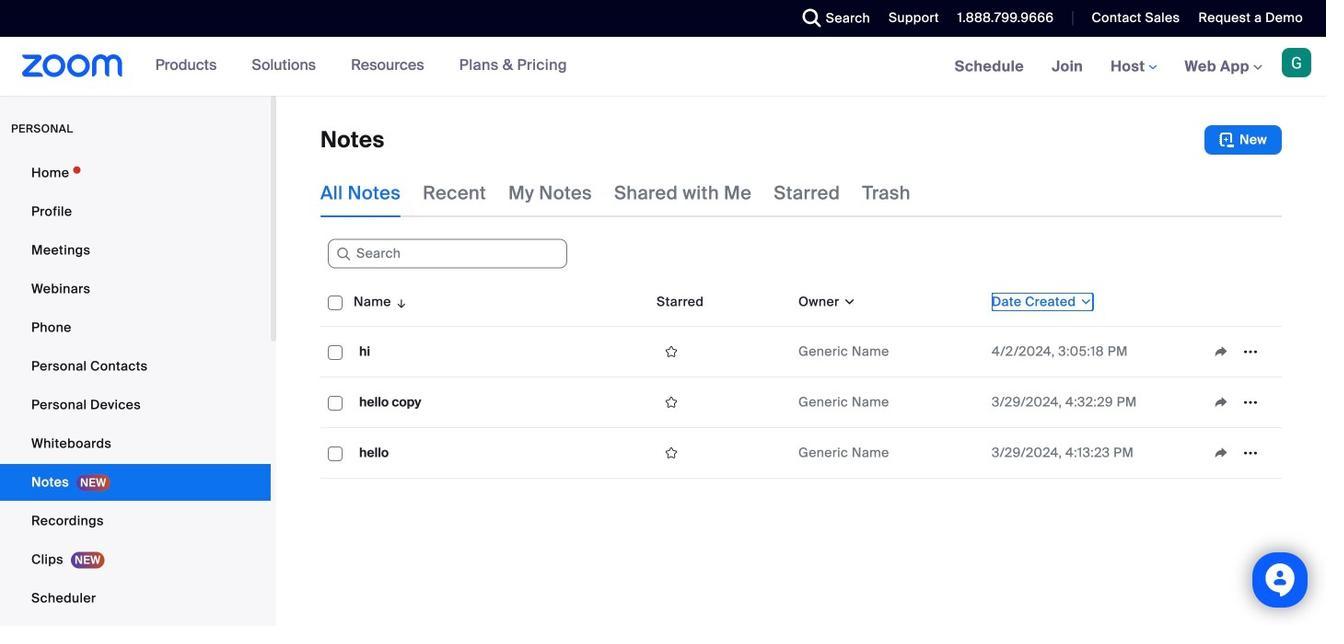 Task type: locate. For each thing, give the bounding box(es) containing it.
share image up "more options for hello" "image"
[[1207, 394, 1236, 411]]

arrow down image
[[391, 291, 408, 313]]

share image
[[1207, 344, 1236, 360], [1207, 394, 1236, 411], [1207, 445, 1236, 462]]

0 vertical spatial share image
[[1207, 344, 1236, 360]]

2 share image from the top
[[1207, 394, 1236, 411]]

share image for more options for hi icon at the bottom of the page
[[1207, 344, 1236, 360]]

share image up more options for hello copy image
[[1207, 344, 1236, 360]]

1 vertical spatial share image
[[1207, 394, 1236, 411]]

1 share image from the top
[[1207, 344, 1236, 360]]

down image
[[1076, 293, 1093, 311]]

banner
[[0, 37, 1327, 97]]

down image
[[840, 293, 857, 311]]

2 vertical spatial share image
[[1207, 445, 1236, 462]]

3 share image from the top
[[1207, 445, 1236, 462]]

share image down more options for hello copy image
[[1207, 445, 1236, 462]]

application
[[321, 278, 1282, 479], [657, 338, 784, 366], [1207, 338, 1275, 366], [657, 389, 784, 416], [1207, 389, 1275, 416], [657, 439, 784, 467], [1207, 439, 1275, 467]]

zoom logo image
[[22, 54, 123, 77]]

more options for hi image
[[1236, 344, 1266, 360]]

profile picture image
[[1282, 48, 1312, 77]]

more options for hello copy image
[[1236, 394, 1266, 411]]



Task type: vqa. For each thing, say whether or not it's contained in the screenshot.
Tabs of my account settings page tab list
no



Task type: describe. For each thing, give the bounding box(es) containing it.
personal menu menu
[[0, 155, 271, 626]]

tabs of all notes page tab list
[[321, 170, 911, 217]]

share image for "more options for hello" "image"
[[1207, 445, 1236, 462]]

share image for more options for hello copy image
[[1207, 394, 1236, 411]]

meetings navigation
[[941, 37, 1327, 97]]

product information navigation
[[142, 37, 581, 96]]

more options for hello image
[[1236, 445, 1266, 462]]

Search text field
[[328, 239, 567, 269]]



